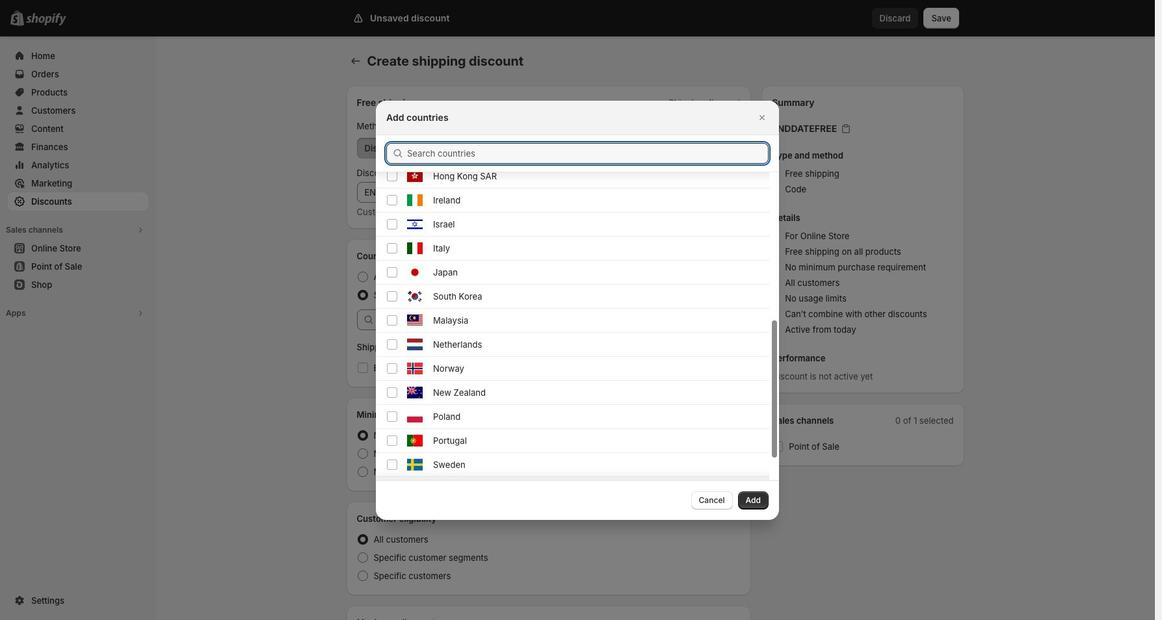 Task type: describe. For each thing, give the bounding box(es) containing it.
Search countries text field
[[407, 143, 769, 164]]

shopify image
[[26, 13, 66, 26]]



Task type: vqa. For each thing, say whether or not it's contained in the screenshot.
tab list at the top of page
no



Task type: locate. For each thing, give the bounding box(es) containing it.
dialog
[[0, 0, 1155, 525]]



